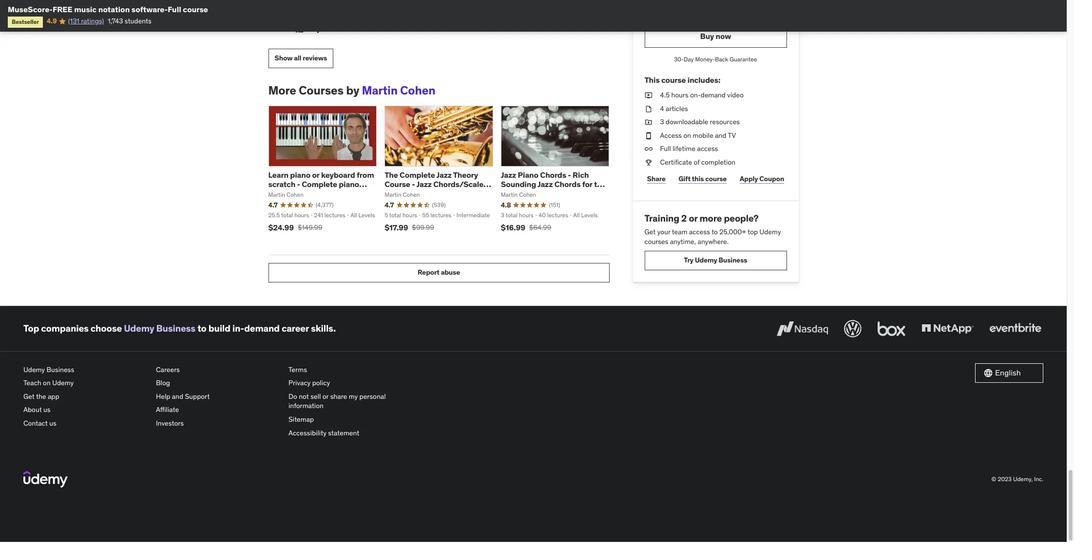Task type: describe. For each thing, give the bounding box(es) containing it.
ratings)
[[81, 17, 104, 26]]

access
[[660, 131, 682, 140]]

the complete jazz theory course - jazz chords/scales &  more
[[385, 170, 487, 198]]

2 horizontal spatial business
[[719, 256, 747, 265]]

small image
[[983, 368, 993, 378]]

total for $24.99
[[281, 211, 293, 219]]

share
[[330, 392, 347, 401]]

business inside udemy business teach on udemy get the app about us contact us
[[47, 365, 74, 374]]

(131
[[68, 17, 79, 26]]

jazz up (151)
[[537, 179, 553, 189]]

55 lectures
[[422, 211, 451, 219]]

the
[[385, 170, 398, 180]]

scratch
[[268, 179, 295, 189]]

4377 reviews element
[[316, 201, 334, 209]]

people?
[[724, 212, 758, 224]]

share button
[[644, 169, 668, 189]]

cohen for the complete jazz theory course - jazz chords/scales &  more
[[403, 191, 420, 198]]

certificate
[[660, 158, 692, 167]]

(539)
[[432, 201, 446, 209]]

course right software-
[[183, 4, 208, 14]]

martin for learn piano or keyboard from scratch - complete piano course
[[268, 191, 285, 198]]

free
[[53, 4, 72, 14]]

0 horizontal spatial to
[[197, 323, 206, 334]]

udemy up teach
[[23, 365, 45, 374]]

udemy right try at the right of page
[[695, 256, 717, 265]]

top companies choose udemy business to build in-demand career skills.
[[23, 323, 336, 334]]

for
[[582, 179, 592, 189]]

gift this course link
[[676, 169, 729, 189]]

sitemap
[[288, 415, 314, 424]]

(151)
[[549, 201, 560, 209]]

1,743 students
[[108, 17, 151, 26]]

musescore-
[[8, 4, 53, 14]]

0 vertical spatial full
[[168, 4, 181, 14]]

xsmall image for full
[[644, 144, 652, 154]]

3 for 3 downloadable resources
[[660, 118, 664, 126]]

access on mobile and tv
[[660, 131, 736, 140]]

all
[[294, 54, 301, 63]]

lifetime
[[673, 144, 695, 153]]

helpful?
[[268, 25, 290, 32]]

day
[[684, 56, 694, 63]]

martin cohen for scratch
[[268, 191, 304, 198]]

training
[[644, 212, 679, 224]]

1 horizontal spatial full
[[660, 144, 671, 153]]

40
[[539, 211, 546, 219]]

affiliate
[[156, 406, 179, 414]]

try
[[684, 256, 693, 265]]

xsmall image for certificate
[[644, 158, 652, 167]]

your
[[657, 228, 670, 237]]

hours up articles
[[671, 91, 688, 99]]

career
[[282, 323, 309, 334]]

3 for 3 total hours
[[501, 211, 504, 219]]

report abuse
[[418, 268, 460, 277]]

by
[[346, 83, 359, 98]]

udemy,
[[1013, 476, 1033, 483]]

try udemy business
[[684, 256, 747, 265]]

4.8
[[501, 201, 511, 210]]

share
[[647, 175, 666, 183]]

personal
[[359, 392, 386, 401]]

access inside training 2 or more people? get your team access to 25,000+ top udemy courses anytime, anywhere.
[[689, 228, 710, 237]]

investors
[[156, 419, 184, 428]]

support
[[185, 392, 210, 401]]

learn
[[268, 170, 288, 180]]

all levels for jazz piano chords - rich sounding jazz chords for the piano
[[573, 211, 598, 219]]

1 vertical spatial demand
[[244, 323, 280, 334]]

2
[[681, 212, 687, 224]]

$24.99 $149.99
[[268, 223, 322, 232]]

terms privacy policy do not sell or share my personal information sitemap accessibility statement
[[288, 365, 386, 437]]

cohen for learn piano or keyboard from scratch - complete piano course
[[286, 191, 304, 198]]

1 vertical spatial piano
[[501, 189, 521, 198]]

martin cohen for sounding
[[501, 191, 536, 198]]

music
[[74, 4, 97, 14]]

40 lectures
[[539, 211, 568, 219]]

xsmall image for 3
[[644, 118, 652, 127]]

box image
[[875, 318, 908, 339]]

chords left rich
[[540, 170, 566, 180]]

coupon
[[759, 175, 784, 183]]

anytime,
[[670, 237, 696, 246]]

top
[[748, 228, 758, 237]]

all for for
[[573, 211, 580, 219]]

careers blog help and support affiliate investors
[[156, 365, 210, 428]]

&
[[385, 189, 389, 198]]

0 horizontal spatial piano
[[290, 170, 310, 180]]

students
[[125, 17, 151, 26]]

eventbrite image
[[987, 318, 1043, 339]]

abuse
[[441, 268, 460, 277]]

information
[[288, 402, 324, 411]]

chords left for
[[554, 179, 581, 189]]

nasdaq image
[[774, 318, 830, 339]]

teach on udemy link
[[23, 377, 148, 390]]

terms link
[[288, 363, 413, 377]]

careers
[[156, 365, 180, 374]]

course
[[385, 179, 410, 189]]

1 vertical spatial business
[[156, 323, 195, 334]]

buy now button
[[644, 24, 787, 48]]

mark review by william craig s. as helpful image
[[295, 24, 305, 34]]

careers link
[[156, 363, 281, 377]]

course inside learn piano or keyboard from scratch - complete piano course
[[268, 189, 293, 198]]

martin cohen for -
[[385, 191, 420, 198]]

on inside udemy business teach on udemy get the app about us contact us
[[43, 379, 51, 388]]

get the app link
[[23, 390, 148, 404]]

jazz left theory on the left
[[436, 170, 452, 180]]

includes:
[[687, 75, 720, 85]]

theory
[[453, 170, 478, 180]]

complete inside the complete jazz theory course - jazz chords/scales &  more
[[400, 170, 435, 180]]

4.7 for more
[[385, 201, 394, 210]]

total for $17.99
[[389, 211, 401, 219]]

4 articles
[[660, 104, 688, 113]]

chords/scales
[[433, 179, 487, 189]]

xsmall image for 4.5
[[644, 91, 652, 100]]

certificate of completion
[[660, 158, 735, 167]]

about us link
[[23, 404, 148, 417]]

get for udemy
[[23, 392, 35, 401]]

lectures for chords/scales
[[430, 211, 451, 219]]

downloadable
[[666, 118, 708, 126]]

5
[[385, 211, 388, 219]]

$99.99
[[412, 223, 434, 232]]

levels for learn piano or keyboard from scratch - complete piano course
[[358, 211, 375, 219]]

total for $16.99
[[506, 211, 517, 219]]

do not sell or share my personal information button
[[288, 390, 413, 413]]

privacy
[[288, 379, 311, 388]]

- inside jazz piano chords - rich sounding jazz chords for the piano
[[568, 170, 571, 180]]

affiliate link
[[156, 404, 281, 417]]

volkswagen image
[[842, 318, 864, 339]]

3 downloadable resources
[[660, 118, 740, 126]]

anywhere.
[[698, 237, 729, 246]]

english
[[995, 368, 1021, 378]]

in-
[[232, 323, 244, 334]]

top
[[23, 323, 39, 334]]

0 horizontal spatial more
[[268, 83, 296, 98]]



Task type: locate. For each thing, give the bounding box(es) containing it.
2 4.7 from the left
[[385, 201, 394, 210]]

$17.99
[[385, 223, 408, 232]]

all right the 241 lectures
[[350, 211, 357, 219]]

2 levels from the left
[[581, 211, 598, 219]]

get inside training 2 or more people? get your team access to 25,000+ top udemy courses anytime, anywhere.
[[644, 228, 656, 237]]

0 horizontal spatial martin cohen
[[268, 191, 304, 198]]

2 xsmall image from the top
[[644, 104, 652, 114]]

courses
[[644, 237, 668, 246]]

1 horizontal spatial to
[[712, 228, 718, 237]]

25.5
[[268, 211, 280, 219]]

about
[[23, 406, 42, 414]]

55
[[422, 211, 429, 219]]

0 vertical spatial business
[[719, 256, 747, 265]]

0 horizontal spatial full
[[168, 4, 181, 14]]

martin for jazz piano chords - rich sounding jazz chords for the piano
[[501, 191, 518, 198]]

1 horizontal spatial levels
[[581, 211, 598, 219]]

0 vertical spatial piano
[[518, 170, 538, 180]]

2 martin cohen from the left
[[385, 191, 420, 198]]

$17.99 $99.99
[[385, 223, 434, 232]]

complete right the
[[400, 170, 435, 180]]

0 horizontal spatial all levels
[[350, 211, 375, 219]]

total
[[281, 211, 293, 219], [389, 211, 401, 219], [506, 211, 517, 219]]

cohen
[[400, 83, 435, 98], [286, 191, 304, 198], [403, 191, 420, 198], [519, 191, 536, 198]]

buy
[[700, 31, 714, 41]]

2 horizontal spatial lectures
[[547, 211, 568, 219]]

and inside careers blog help and support affiliate investors
[[172, 392, 183, 401]]

udemy inside training 2 or more people? get your team access to 25,000+ top udemy courses anytime, anywhere.
[[759, 228, 781, 237]]

1 martin cohen from the left
[[268, 191, 304, 198]]

and for support
[[172, 392, 183, 401]]

martin down scratch
[[268, 191, 285, 198]]

get up courses
[[644, 228, 656, 237]]

course down learn
[[268, 189, 293, 198]]

piano
[[290, 170, 310, 180], [339, 179, 359, 189]]

full
[[168, 4, 181, 14], [660, 144, 671, 153]]

0 vertical spatial access
[[697, 144, 718, 153]]

0 horizontal spatial 3
[[501, 211, 504, 219]]

learn piano or keyboard from scratch - complete piano course link
[[268, 170, 374, 198]]

0 horizontal spatial on
[[43, 379, 51, 388]]

4.7
[[268, 201, 278, 210], [385, 201, 394, 210]]

0 horizontal spatial the
[[36, 392, 46, 401]]

or left keyboard at the top left
[[312, 170, 319, 180]]

1 vertical spatial the
[[36, 392, 46, 401]]

mobile
[[693, 131, 713, 140]]

udemy right choose
[[124, 323, 154, 334]]

more right &
[[391, 189, 410, 198]]

1 vertical spatial access
[[689, 228, 710, 237]]

1 vertical spatial us
[[49, 419, 56, 428]]

the
[[594, 179, 606, 189], [36, 392, 46, 401]]

2 horizontal spatial or
[[689, 212, 698, 224]]

courses
[[299, 83, 344, 98]]

0 vertical spatial xsmall image
[[644, 118, 652, 127]]

lectures for complete
[[324, 211, 345, 219]]

netapp image
[[920, 318, 976, 339]]

business up app
[[47, 365, 74, 374]]

all for piano
[[350, 211, 357, 219]]

2 all levels from the left
[[573, 211, 598, 219]]

sitemap link
[[288, 413, 413, 427]]

0 vertical spatial udemy business link
[[124, 323, 195, 334]]

sounding
[[501, 179, 536, 189]]

1 horizontal spatial complete
[[400, 170, 435, 180]]

3 down 4
[[660, 118, 664, 126]]

-
[[568, 170, 571, 180], [297, 179, 300, 189], [412, 179, 415, 189]]

demand left career
[[244, 323, 280, 334]]

on right teach
[[43, 379, 51, 388]]

2 all from the left
[[573, 211, 580, 219]]

or for more
[[689, 212, 698, 224]]

lectures down 539 reviews element
[[430, 211, 451, 219]]

1 vertical spatial full
[[660, 144, 671, 153]]

1 all levels from the left
[[350, 211, 375, 219]]

levels left the 5
[[358, 211, 375, 219]]

martin cohen down sounding
[[501, 191, 536, 198]]

1 vertical spatial and
[[172, 392, 183, 401]]

cohen for jazz piano chords - rich sounding jazz chords for the piano
[[519, 191, 536, 198]]

xsmall image up share
[[644, 144, 652, 154]]

1 lectures from the left
[[324, 211, 345, 219]]

3 xsmall image from the top
[[644, 131, 652, 141]]

this course includes:
[[644, 75, 720, 85]]

1 vertical spatial to
[[197, 323, 206, 334]]

business up careers
[[156, 323, 195, 334]]

course down completion at the right of page
[[705, 175, 727, 183]]

accessibility
[[288, 429, 326, 437]]

1 vertical spatial udemy business link
[[23, 363, 148, 377]]

0 vertical spatial on
[[683, 131, 691, 140]]

1 horizontal spatial more
[[391, 189, 410, 198]]

gift
[[679, 175, 690, 183]]

xsmall image
[[644, 118, 652, 127], [644, 158, 652, 167]]

or inside terms privacy policy do not sell or share my personal information sitemap accessibility statement
[[322, 392, 329, 401]]

companies
[[41, 323, 89, 334]]

bestseller
[[12, 18, 39, 26]]

2 xsmall image from the top
[[644, 158, 652, 167]]

0 vertical spatial and
[[715, 131, 726, 140]]

2023
[[998, 476, 1012, 483]]

1 vertical spatial 3
[[501, 211, 504, 219]]

hours for the complete jazz theory course - jazz chords/scales &  more
[[403, 211, 417, 219]]

0 horizontal spatial and
[[172, 392, 183, 401]]

total right 25.5
[[281, 211, 293, 219]]

martin down course
[[385, 191, 401, 198]]

my
[[349, 392, 358, 401]]

1 4.7 from the left
[[268, 201, 278, 210]]

hours for jazz piano chords - rich sounding jazz chords for the piano
[[519, 211, 534, 219]]

hours up $16.99 $64.99
[[519, 211, 534, 219]]

4.5 hours on-demand video
[[660, 91, 744, 99]]

0 horizontal spatial demand
[[244, 323, 280, 334]]

- inside learn piano or keyboard from scratch - complete piano course
[[297, 179, 300, 189]]

xsmall image down this
[[644, 91, 652, 100]]

mark review by william craig s. as unhelpful image
[[314, 24, 324, 34]]

xsmall image
[[644, 91, 652, 100], [644, 104, 652, 114], [644, 131, 652, 141], [644, 144, 652, 154]]

0 vertical spatial get
[[644, 228, 656, 237]]

3 lectures from the left
[[547, 211, 568, 219]]

all levels
[[350, 211, 375, 219], [573, 211, 598, 219]]

1 vertical spatial on
[[43, 379, 51, 388]]

25.5 total hours
[[268, 211, 309, 219]]

udemy business link up get the app link
[[23, 363, 148, 377]]

1 horizontal spatial martin cohen
[[385, 191, 420, 198]]

$16.99 $64.99
[[501, 223, 551, 232]]

business down anywhere.
[[719, 256, 747, 265]]

4.7 for course
[[268, 201, 278, 210]]

hours for learn piano or keyboard from scratch - complete piano course
[[294, 211, 309, 219]]

0 horizontal spatial total
[[281, 211, 293, 219]]

- left rich
[[568, 170, 571, 180]]

all levels left the 5
[[350, 211, 375, 219]]

udemy business link up careers
[[124, 323, 195, 334]]

get
[[644, 228, 656, 237], [23, 392, 35, 401]]

1 levels from the left
[[358, 211, 375, 219]]

0 horizontal spatial business
[[47, 365, 74, 374]]

- right scratch
[[297, 179, 300, 189]]

(4,377)
[[316, 201, 334, 209]]

lectures for chords
[[547, 211, 568, 219]]

access up anywhere.
[[689, 228, 710, 237]]

on-
[[690, 91, 701, 99]]

xsmall image for access
[[644, 131, 652, 141]]

2 vertical spatial business
[[47, 365, 74, 374]]

5 total hours
[[385, 211, 417, 219]]

3 martin cohen from the left
[[501, 191, 536, 198]]

choose
[[91, 323, 122, 334]]

get down teach
[[23, 392, 35, 401]]

team
[[672, 228, 687, 237]]

jazz up 4.8
[[501, 170, 516, 180]]

course
[[183, 4, 208, 14], [661, 75, 686, 85], [705, 175, 727, 183], [268, 189, 293, 198]]

0 horizontal spatial all
[[350, 211, 357, 219]]

report abuse button
[[268, 263, 609, 282]]

0 horizontal spatial -
[[297, 179, 300, 189]]

musescore-free music notation software-full course
[[8, 4, 208, 14]]

martin up 4.8
[[501, 191, 518, 198]]

udemy
[[759, 228, 781, 237], [695, 256, 717, 265], [124, 323, 154, 334], [23, 365, 45, 374], [52, 379, 74, 388]]

1 horizontal spatial demand
[[701, 91, 726, 99]]

2 lectures from the left
[[430, 211, 451, 219]]

udemy up app
[[52, 379, 74, 388]]

more down show
[[268, 83, 296, 98]]

1 horizontal spatial all
[[573, 211, 580, 219]]

4 xsmall image from the top
[[644, 144, 652, 154]]

539 reviews element
[[432, 201, 446, 209]]

martin for the complete jazz theory course - jazz chords/scales &  more
[[385, 191, 401, 198]]

xsmall image left 4
[[644, 104, 652, 114]]

all right 40 lectures at the top right of page
[[573, 211, 580, 219]]

1 vertical spatial more
[[391, 189, 410, 198]]

or for keyboard
[[312, 170, 319, 180]]

the inside udemy business teach on udemy get the app about us contact us
[[36, 392, 46, 401]]

complete up (4,377)
[[302, 179, 337, 189]]

hours up $17.99 $99.99
[[403, 211, 417, 219]]

0 vertical spatial or
[[312, 170, 319, 180]]

or right sell
[[322, 392, 329, 401]]

to left 'build'
[[197, 323, 206, 334]]

martin
[[362, 83, 398, 98], [268, 191, 285, 198], [385, 191, 401, 198], [501, 191, 518, 198]]

demand down includes:
[[701, 91, 726, 99]]

jazz piano chords - rich sounding jazz chords for the piano link
[[501, 170, 606, 198]]

english button
[[975, 363, 1043, 383]]

1 vertical spatial xsmall image
[[644, 158, 652, 167]]

privacy policy link
[[288, 377, 413, 390]]

2 vertical spatial or
[[322, 392, 329, 401]]

do
[[288, 392, 297, 401]]

keyboard
[[321, 170, 355, 180]]

martin cohen down course
[[385, 191, 420, 198]]

udemy image
[[23, 471, 68, 488]]

0 horizontal spatial 4.7
[[268, 201, 278, 210]]

martin right by
[[362, 83, 398, 98]]

(131 ratings)
[[68, 17, 104, 26]]

skills.
[[311, 323, 336, 334]]

1 xsmall image from the top
[[644, 91, 652, 100]]

0 vertical spatial us
[[43, 406, 51, 414]]

to inside training 2 or more people? get your team access to 25,000+ top udemy courses anytime, anywhere.
[[712, 228, 718, 237]]

0 horizontal spatial get
[[23, 392, 35, 401]]

$24.99
[[268, 223, 294, 232]]

or right 2
[[689, 212, 698, 224]]

of
[[694, 158, 700, 167]]

tv
[[728, 131, 736, 140]]

1 total from the left
[[281, 211, 293, 219]]

the inside jazz piano chords - rich sounding jazz chords for the piano
[[594, 179, 606, 189]]

build
[[208, 323, 230, 334]]

policy
[[312, 379, 330, 388]]

course up 4.5
[[661, 75, 686, 85]]

the right for
[[594, 179, 606, 189]]

access
[[697, 144, 718, 153], [689, 228, 710, 237]]

teach
[[23, 379, 41, 388]]

and for tv
[[715, 131, 726, 140]]

martin cohen link
[[362, 83, 435, 98]]

1 horizontal spatial lectures
[[430, 211, 451, 219]]

get for training
[[644, 228, 656, 237]]

levels down for
[[581, 211, 598, 219]]

2 horizontal spatial martin cohen
[[501, 191, 536, 198]]

complete inside learn piano or keyboard from scratch - complete piano course
[[302, 179, 337, 189]]

1 vertical spatial or
[[689, 212, 698, 224]]

software-
[[131, 4, 168, 14]]

all
[[350, 211, 357, 219], [573, 211, 580, 219]]

on down downloadable
[[683, 131, 691, 140]]

1 all from the left
[[350, 211, 357, 219]]

1 vertical spatial get
[[23, 392, 35, 401]]

more inside the complete jazz theory course - jazz chords/scales &  more
[[391, 189, 410, 198]]

0 horizontal spatial levels
[[358, 211, 375, 219]]

total down 4.8
[[506, 211, 517, 219]]

0 horizontal spatial or
[[312, 170, 319, 180]]

access down mobile
[[697, 144, 718, 153]]

1 horizontal spatial all levels
[[573, 211, 598, 219]]

hours up "$24.99 $149.99"
[[294, 211, 309, 219]]

complete
[[400, 170, 435, 180], [302, 179, 337, 189]]

levels for jazz piano chords - rich sounding jazz chords for the piano
[[581, 211, 598, 219]]

apply
[[740, 175, 758, 183]]

4.7 up 25.5
[[268, 201, 278, 210]]

1 horizontal spatial get
[[644, 228, 656, 237]]

lectures down 151 reviews element
[[547, 211, 568, 219]]

- inside the complete jazz theory course - jazz chords/scales &  more
[[412, 179, 415, 189]]

151 reviews element
[[549, 201, 560, 209]]

articles
[[666, 104, 688, 113]]

1 horizontal spatial the
[[594, 179, 606, 189]]

1 xsmall image from the top
[[644, 118, 652, 127]]

martin cohen down scratch
[[268, 191, 304, 198]]

udemy right top
[[759, 228, 781, 237]]

sell
[[310, 392, 321, 401]]

0 horizontal spatial complete
[[302, 179, 337, 189]]

hours
[[671, 91, 688, 99], [294, 211, 309, 219], [403, 211, 417, 219], [519, 211, 534, 219]]

inc.
[[1034, 476, 1043, 483]]

learn piano or keyboard from scratch - complete piano course
[[268, 170, 374, 198]]

help
[[156, 392, 170, 401]]

app
[[48, 392, 59, 401]]

jazz right course
[[416, 179, 432, 189]]

0 vertical spatial the
[[594, 179, 606, 189]]

2 total from the left
[[389, 211, 401, 219]]

investors link
[[156, 417, 281, 431]]

2 horizontal spatial -
[[568, 170, 571, 180]]

show all reviews
[[275, 54, 327, 63]]

3 total from the left
[[506, 211, 517, 219]]

to up anywhere.
[[712, 228, 718, 237]]

0 vertical spatial to
[[712, 228, 718, 237]]

all levels for learn piano or keyboard from scratch - complete piano course
[[350, 211, 375, 219]]

1 horizontal spatial -
[[412, 179, 415, 189]]

1 horizontal spatial business
[[156, 323, 195, 334]]

and right help
[[172, 392, 183, 401]]

back
[[715, 56, 728, 63]]

1 horizontal spatial 4.7
[[385, 201, 394, 210]]

1 horizontal spatial piano
[[339, 179, 359, 189]]

1 horizontal spatial on
[[683, 131, 691, 140]]

0 vertical spatial 3
[[660, 118, 664, 126]]

$149.99
[[298, 223, 322, 232]]

terms
[[288, 365, 307, 374]]

0 vertical spatial more
[[268, 83, 296, 98]]

0 vertical spatial demand
[[701, 91, 726, 99]]

us right contact
[[49, 419, 56, 428]]

xsmall image left access
[[644, 131, 652, 141]]

lectures down the "4377 reviews" element
[[324, 211, 345, 219]]

or inside learn piano or keyboard from scratch - complete piano course
[[312, 170, 319, 180]]

3 down 4.8
[[501, 211, 504, 219]]

us right about
[[43, 406, 51, 414]]

1 horizontal spatial or
[[322, 392, 329, 401]]

1 horizontal spatial and
[[715, 131, 726, 140]]

xsmall image for 4
[[644, 104, 652, 114]]

1 horizontal spatial 3
[[660, 118, 664, 126]]

3 total hours
[[501, 211, 534, 219]]

2 horizontal spatial total
[[506, 211, 517, 219]]

and left tv
[[715, 131, 726, 140]]

4.7 up the 5
[[385, 201, 394, 210]]

total right the 5
[[389, 211, 401, 219]]

1 horizontal spatial total
[[389, 211, 401, 219]]

0 horizontal spatial lectures
[[324, 211, 345, 219]]

or inside training 2 or more people? get your team access to 25,000+ top udemy courses anytime, anywhere.
[[689, 212, 698, 224]]

get inside udemy business teach on udemy get the app about us contact us
[[23, 392, 35, 401]]

buy now
[[700, 31, 731, 41]]

the left app
[[36, 392, 46, 401]]

- right course
[[412, 179, 415, 189]]

all levels down for
[[573, 211, 598, 219]]



Task type: vqa. For each thing, say whether or not it's contained in the screenshot.
Categories
no



